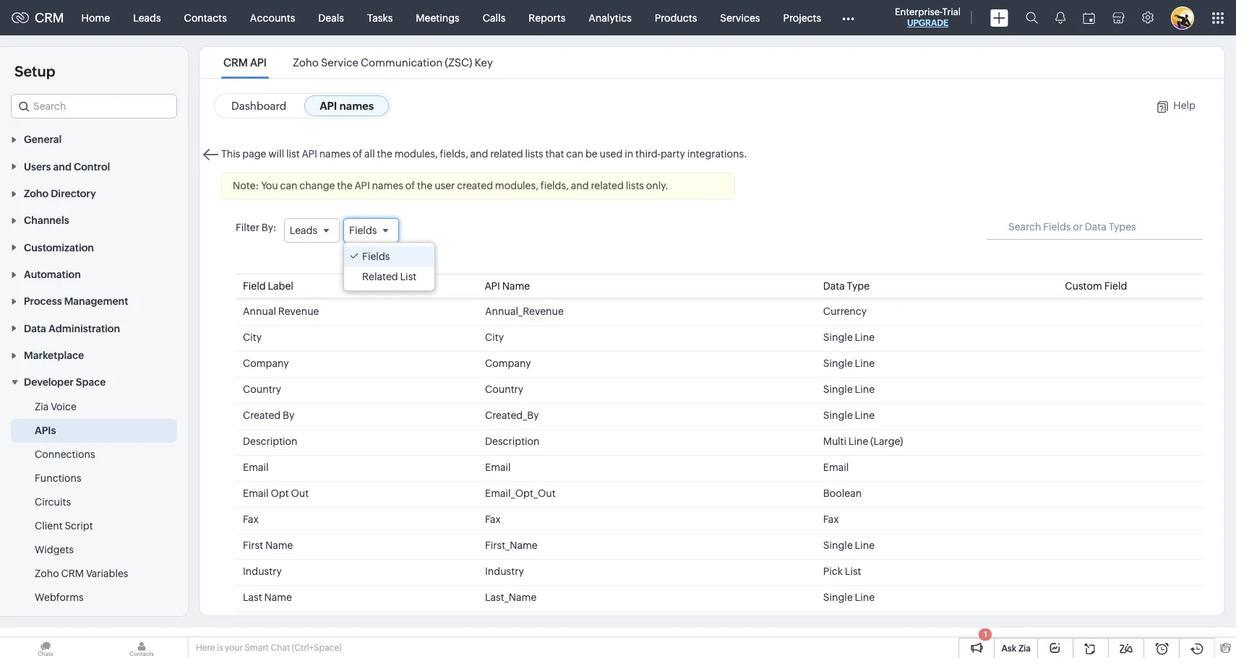 Task type: vqa. For each thing, say whether or not it's contained in the screenshot.
first 'Description' from right
yes



Task type: locate. For each thing, give the bounding box(es) containing it.
list right 'related'
[[400, 271, 417, 283]]

all
[[365, 148, 375, 160]]

and up created
[[470, 148, 488, 160]]

5 single line from the top
[[823, 540, 875, 552]]

api down all
[[355, 180, 370, 192]]

list
[[210, 47, 506, 78]]

zoho for zoho directory
[[24, 188, 49, 200]]

name for first name
[[265, 540, 293, 552]]

line for description
[[849, 436, 869, 448]]

currency
[[823, 306, 867, 318]]

api
[[250, 56, 267, 69], [320, 100, 337, 112], [302, 148, 317, 160], [355, 180, 370, 192], [485, 281, 500, 292]]

4 single from the top
[[823, 410, 853, 422]]

1 horizontal spatial related
[[591, 180, 624, 192]]

sdks
[[35, 616, 59, 628]]

fields for fields field
[[349, 225, 377, 236]]

6 single line from the top
[[823, 592, 875, 604]]

name right the last
[[264, 592, 292, 604]]

dashboard
[[231, 100, 286, 112]]

0 vertical spatial zia
[[35, 402, 49, 413]]

data for data administration
[[24, 323, 46, 335]]

users and control
[[24, 161, 110, 173]]

1 description from the left
[[243, 436, 298, 448]]

3 fax from the left
[[823, 514, 839, 526]]

products
[[655, 12, 697, 24]]

fax up the first_name
[[485, 514, 501, 526]]

2 vertical spatial zoho
[[35, 569, 59, 580]]

names left all
[[319, 148, 351, 160]]

Fields field
[[344, 218, 399, 243]]

zoho directory
[[24, 188, 96, 200]]

fields, up note: you can change the api names of the user created modules, fields, and related lists only.
[[440, 148, 468, 160]]

2 fax from the left
[[485, 514, 501, 526]]

1 vertical spatial lists
[[626, 180, 644, 192]]

crm up webforms link
[[61, 569, 84, 580]]

0 horizontal spatial can
[[280, 180, 298, 192]]

data for data type
[[823, 281, 845, 292]]

services
[[720, 12, 760, 24]]

meetings link
[[404, 0, 471, 35]]

data inside 'dropdown button'
[[24, 323, 46, 335]]

leads right home link
[[133, 12, 161, 24]]

line for last_name
[[855, 592, 875, 604]]

webforms link
[[35, 591, 84, 606]]

1 vertical spatial modules,
[[495, 180, 539, 192]]

zoho service communication (zsc) key
[[293, 56, 493, 69]]

related up created
[[490, 148, 523, 160]]

control
[[74, 161, 110, 173]]

projects link
[[772, 0, 833, 35]]

zoho for zoho crm variables
[[35, 569, 59, 580]]

tree
[[344, 243, 435, 291]]

list for pick list
[[845, 566, 862, 578]]

0 horizontal spatial leads
[[133, 12, 161, 24]]

signals image
[[1056, 12, 1066, 24]]

names down service
[[340, 100, 374, 112]]

process management
[[24, 296, 128, 308]]

data left the type
[[823, 281, 845, 292]]

profile element
[[1163, 0, 1203, 35]]

1 horizontal spatial data
[[823, 281, 845, 292]]

automation button
[[0, 261, 188, 288]]

6 single from the top
[[823, 592, 853, 604]]

0 vertical spatial list
[[400, 271, 417, 283]]

1 horizontal spatial fax
[[485, 514, 501, 526]]

1 horizontal spatial list
[[845, 566, 862, 578]]

zia right 'ask'
[[1019, 644, 1031, 654]]

list
[[400, 271, 417, 283], [845, 566, 862, 578]]

the right all
[[377, 148, 392, 160]]

3 single from the top
[[823, 384, 853, 396]]

None field
[[11, 94, 177, 119]]

pick list
[[823, 566, 862, 578]]

0 horizontal spatial and
[[53, 161, 72, 173]]

fields, down that
[[541, 180, 569, 192]]

pick
[[823, 566, 843, 578]]

field up annual
[[243, 281, 266, 292]]

Search Fields or Data Types text field
[[986, 214, 1203, 240]]

single line for company
[[823, 358, 875, 370]]

1 vertical spatial and
[[53, 161, 72, 173]]

home link
[[70, 0, 122, 35]]

name up annual_revenue
[[502, 281, 530, 292]]

company up created by
[[243, 358, 289, 370]]

communication
[[361, 56, 443, 69]]

5 single from the top
[[823, 540, 853, 552]]

2 vertical spatial and
[[571, 180, 589, 192]]

1 horizontal spatial the
[[377, 148, 392, 160]]

signals element
[[1047, 0, 1075, 35]]

lists left that
[[525, 148, 544, 160]]

2 single line from the top
[[823, 358, 875, 370]]

0 vertical spatial data
[[823, 281, 845, 292]]

name right first
[[265, 540, 293, 552]]

2 single from the top
[[823, 358, 853, 370]]

1 vertical spatial can
[[280, 180, 298, 192]]

1 horizontal spatial fields,
[[541, 180, 569, 192]]

zoho inside developer space "region"
[[35, 569, 59, 580]]

name
[[502, 281, 530, 292], [265, 540, 293, 552], [264, 592, 292, 604]]

related down the used
[[591, 180, 624, 192]]

fax up first
[[243, 514, 259, 526]]

company
[[243, 358, 289, 370], [485, 358, 531, 370]]

1 single line from the top
[[823, 332, 875, 344]]

home
[[81, 12, 110, 24]]

0 horizontal spatial company
[[243, 358, 289, 370]]

leads inside field
[[290, 225, 318, 236]]

1 single from the top
[[823, 332, 853, 344]]

annual
[[243, 306, 276, 318]]

of left user
[[405, 180, 415, 192]]

0 horizontal spatial fax
[[243, 514, 259, 526]]

functions link
[[35, 472, 81, 486]]

channels button
[[0, 207, 188, 234]]

0 vertical spatial fields
[[349, 225, 377, 236]]

list right pick on the right of page
[[845, 566, 862, 578]]

0 vertical spatial lists
[[525, 148, 544, 160]]

modules,
[[395, 148, 438, 160], [495, 180, 539, 192]]

api down service
[[320, 100, 337, 112]]

can right the you at top
[[280, 180, 298, 192]]

2 description from the left
[[485, 436, 540, 448]]

crm up dashboard link on the top
[[223, 56, 248, 69]]

used
[[600, 148, 623, 160]]

city down annual
[[243, 332, 262, 344]]

zoho down users
[[24, 188, 49, 200]]

1 horizontal spatial field
[[1105, 281, 1128, 292]]

by:
[[262, 222, 277, 234]]

city down annual_revenue
[[485, 332, 504, 344]]

zia left voice
[[35, 402, 49, 413]]

field right custom
[[1105, 281, 1128, 292]]

single for city
[[823, 332, 853, 344]]

email up email_opt_out
[[485, 462, 511, 474]]

1
[[984, 631, 988, 639]]

email opt out
[[243, 488, 309, 500]]

1 horizontal spatial zia
[[1019, 644, 1031, 654]]

the right the change
[[337, 180, 353, 192]]

line for city
[[855, 332, 875, 344]]

1 vertical spatial fields,
[[541, 180, 569, 192]]

crm link
[[12, 10, 64, 25]]

1 vertical spatial related
[[591, 180, 624, 192]]

country up created
[[243, 384, 281, 396]]

crm left home link
[[35, 10, 64, 25]]

crm
[[35, 10, 64, 25], [223, 56, 248, 69], [61, 569, 84, 580]]

1 horizontal spatial city
[[485, 332, 504, 344]]

country
[[243, 384, 281, 396], [485, 384, 524, 396]]

circuits link
[[35, 496, 71, 510]]

accounts
[[250, 12, 295, 24]]

0 horizontal spatial modules,
[[395, 148, 438, 160]]

related
[[490, 148, 523, 160], [591, 180, 624, 192]]

0 vertical spatial leads
[[133, 12, 161, 24]]

0 horizontal spatial data
[[24, 323, 46, 335]]

1 horizontal spatial country
[[485, 384, 524, 396]]

1 horizontal spatial industry
[[485, 566, 524, 578]]

0 horizontal spatial city
[[243, 332, 262, 344]]

city
[[243, 332, 262, 344], [485, 332, 504, 344]]

line
[[855, 332, 875, 344], [855, 358, 875, 370], [855, 384, 875, 396], [855, 410, 875, 422], [849, 436, 869, 448], [855, 540, 875, 552], [855, 592, 875, 604]]

0 horizontal spatial field
[[243, 281, 266, 292]]

crm inside developer space "region"
[[61, 569, 84, 580]]

api names link
[[305, 95, 389, 116]]

1 fax from the left
[[243, 514, 259, 526]]

0 horizontal spatial industry
[[243, 566, 282, 578]]

users and control button
[[0, 153, 188, 180]]

0 horizontal spatial the
[[337, 180, 353, 192]]

can
[[566, 148, 584, 160], [280, 180, 298, 192]]

general
[[24, 134, 62, 146]]

fields,
[[440, 148, 468, 160], [541, 180, 569, 192]]

0 vertical spatial crm
[[35, 10, 64, 25]]

analytics
[[589, 12, 632, 24]]

crm api link
[[221, 56, 269, 69]]

1 city from the left
[[243, 332, 262, 344]]

lists left only.
[[626, 180, 644, 192]]

services link
[[709, 0, 772, 35]]

will
[[268, 148, 284, 160]]

accounts link
[[239, 0, 307, 35]]

0 vertical spatial modules,
[[395, 148, 438, 160]]

note:
[[233, 180, 259, 192]]

client script link
[[35, 519, 93, 534]]

zoho for zoho service communication (zsc) key
[[293, 56, 319, 69]]

2 horizontal spatial fax
[[823, 514, 839, 526]]

create menu element
[[982, 0, 1017, 35]]

leads right by:
[[290, 225, 318, 236]]

reports
[[529, 12, 566, 24]]

and right users
[[53, 161, 72, 173]]

0 horizontal spatial description
[[243, 436, 298, 448]]

process management button
[[0, 288, 188, 315]]

0 horizontal spatial zia
[[35, 402, 49, 413]]

0 horizontal spatial country
[[243, 384, 281, 396]]

1 vertical spatial fields
[[362, 251, 390, 263]]

3 single line from the top
[[823, 384, 875, 396]]

company up created_by
[[485, 358, 531, 370]]

1 vertical spatial crm
[[223, 56, 248, 69]]

of
[[353, 148, 362, 160], [405, 180, 415, 192]]

zoho
[[293, 56, 319, 69], [24, 188, 49, 200], [35, 569, 59, 580]]

developer
[[24, 377, 74, 389]]

and down be
[[571, 180, 589, 192]]

filter
[[236, 222, 260, 234]]

1 vertical spatial data
[[24, 323, 46, 335]]

names down all
[[372, 180, 403, 192]]

list containing crm api
[[210, 47, 506, 78]]

zoho left service
[[293, 56, 319, 69]]

1 horizontal spatial company
[[485, 358, 531, 370]]

be
[[586, 148, 598, 160]]

1 industry from the left
[[243, 566, 282, 578]]

0 vertical spatial name
[[502, 281, 530, 292]]

fields inside field
[[349, 225, 377, 236]]

connections link
[[35, 448, 95, 462]]

leads for leads link
[[133, 12, 161, 24]]

here
[[196, 644, 215, 654]]

0 vertical spatial related
[[490, 148, 523, 160]]

of left all
[[353, 148, 362, 160]]

chats image
[[0, 638, 91, 659]]

products link
[[643, 0, 709, 35]]

zoho down widgets
[[35, 569, 59, 580]]

modules, right created
[[495, 180, 539, 192]]

voice
[[51, 402, 77, 413]]

api right list
[[302, 148, 317, 160]]

api up dashboard link on the top
[[250, 56, 267, 69]]

0 vertical spatial zoho
[[293, 56, 319, 69]]

single line for created_by
[[823, 410, 875, 422]]

calendar image
[[1083, 12, 1095, 24]]

projects
[[783, 12, 822, 24]]

variables
[[86, 569, 128, 580]]

out
[[291, 488, 309, 500]]

fax down boolean
[[823, 514, 839, 526]]

industry up last name
[[243, 566, 282, 578]]

0 vertical spatial names
[[340, 100, 374, 112]]

description down created_by
[[485, 436, 540, 448]]

1 horizontal spatial of
[[405, 180, 415, 192]]

4 single line from the top
[[823, 410, 875, 422]]

industry up 'last_name'
[[485, 566, 524, 578]]

name for last name
[[264, 592, 292, 604]]

Leads field
[[284, 218, 340, 243]]

1 horizontal spatial modules,
[[495, 180, 539, 192]]

automation
[[24, 269, 81, 281]]

1 country from the left
[[243, 384, 281, 396]]

1 vertical spatial list
[[845, 566, 862, 578]]

email up email opt out
[[243, 462, 269, 474]]

0 horizontal spatial list
[[400, 271, 417, 283]]

single for last_name
[[823, 592, 853, 604]]

last name
[[243, 592, 292, 604]]

first name
[[243, 540, 293, 552]]

1 vertical spatial leads
[[290, 225, 318, 236]]

the for names
[[417, 180, 433, 192]]

1 vertical spatial zoho
[[24, 188, 49, 200]]

created_by
[[485, 410, 539, 422]]

crm for crm
[[35, 10, 64, 25]]

2 company from the left
[[485, 358, 531, 370]]

fields inside tree
[[362, 251, 390, 263]]

1 horizontal spatial leads
[[290, 225, 318, 236]]

0 horizontal spatial related
[[490, 148, 523, 160]]

description down created by
[[243, 436, 298, 448]]

is
[[217, 644, 223, 654]]

directory
[[51, 188, 96, 200]]

deals
[[318, 12, 344, 24]]

2 horizontal spatial the
[[417, 180, 433, 192]]

zoho inside dropdown button
[[24, 188, 49, 200]]

2 vertical spatial crm
[[61, 569, 84, 580]]

setup
[[14, 63, 55, 80]]

can left be
[[566, 148, 584, 160]]

ask
[[1002, 644, 1017, 654]]

2 vertical spatial name
[[264, 592, 292, 604]]

single line for country
[[823, 384, 875, 396]]

zoho inside list
[[293, 56, 319, 69]]

tree containing fields
[[344, 243, 435, 291]]

0 horizontal spatial of
[[353, 148, 362, 160]]

data down process
[[24, 323, 46, 335]]

crm for crm api
[[223, 56, 248, 69]]

1 horizontal spatial description
[[485, 436, 540, 448]]

the left user
[[417, 180, 433, 192]]

0 vertical spatial and
[[470, 148, 488, 160]]

0 horizontal spatial fields,
[[440, 148, 468, 160]]

boolean
[[823, 488, 862, 500]]

1 horizontal spatial can
[[566, 148, 584, 160]]

1 vertical spatial name
[[265, 540, 293, 552]]

modules, up user
[[395, 148, 438, 160]]

api inside 'link'
[[320, 100, 337, 112]]

created
[[243, 410, 281, 422]]

create menu image
[[991, 9, 1009, 26]]

country up created_by
[[485, 384, 524, 396]]



Task type: describe. For each thing, give the bounding box(es) containing it.
zoho service communication (zsc) key link
[[291, 56, 495, 69]]

widgets
[[35, 545, 74, 556]]

multi
[[823, 436, 847, 448]]

and inside users and control dropdown button
[[53, 161, 72, 173]]

line for created_by
[[855, 410, 875, 422]]

trial
[[943, 7, 961, 17]]

0 vertical spatial of
[[353, 148, 362, 160]]

by
[[283, 410, 294, 422]]

customization
[[24, 242, 94, 254]]

single line for city
[[823, 332, 875, 344]]

created
[[457, 180, 493, 192]]

single for first_name
[[823, 540, 853, 552]]

webforms
[[35, 593, 84, 604]]

2 industry from the left
[[485, 566, 524, 578]]

data administration
[[24, 323, 120, 335]]

enterprise-
[[895, 7, 943, 17]]

search element
[[1017, 0, 1047, 35]]

integrations.
[[687, 148, 747, 160]]

2 field from the left
[[1105, 281, 1128, 292]]

line for first_name
[[855, 540, 875, 552]]

1 vertical spatial zia
[[1019, 644, 1031, 654]]

single line for first_name
[[823, 540, 875, 552]]

last_name
[[485, 592, 537, 604]]

change
[[300, 180, 335, 192]]

tasks
[[367, 12, 393, 24]]

multi line (large)
[[823, 436, 904, 448]]

label
[[268, 281, 294, 292]]

2 vertical spatial names
[[372, 180, 403, 192]]

1 horizontal spatial and
[[470, 148, 488, 160]]

third-
[[636, 148, 661, 160]]

2 horizontal spatial and
[[571, 180, 589, 192]]

dashboard link
[[216, 95, 302, 116]]

1 horizontal spatial lists
[[626, 180, 644, 192]]

single for created_by
[[823, 410, 853, 422]]

line for country
[[855, 384, 875, 396]]

email down multi
[[823, 462, 849, 474]]

you
[[261, 180, 278, 192]]

this
[[221, 148, 240, 160]]

related list
[[362, 271, 417, 283]]

profile image
[[1171, 6, 1195, 29]]

first_name
[[485, 540, 538, 552]]

created by
[[243, 410, 294, 422]]

channels
[[24, 215, 69, 227]]

annual_revenue
[[485, 306, 564, 318]]

1 company from the left
[[243, 358, 289, 370]]

list for related list
[[400, 271, 417, 283]]

zia inside developer space "region"
[[35, 402, 49, 413]]

Other Modules field
[[833, 6, 864, 29]]

filter by:
[[236, 222, 277, 234]]

here is your smart chat (ctrl+space)
[[196, 644, 342, 654]]

email left opt
[[243, 488, 269, 500]]

last
[[243, 592, 262, 604]]

space
[[76, 377, 106, 389]]

field label
[[243, 281, 294, 292]]

2 country from the left
[[485, 384, 524, 396]]

functions
[[35, 473, 81, 485]]

calls link
[[471, 0, 517, 35]]

single for country
[[823, 384, 853, 396]]

zia voice
[[35, 402, 77, 413]]

single for company
[[823, 358, 853, 370]]

api inside list
[[250, 56, 267, 69]]

2 city from the left
[[485, 332, 504, 344]]

reports link
[[517, 0, 577, 35]]

data type
[[823, 281, 870, 292]]

api name
[[485, 281, 530, 292]]

(large)
[[871, 436, 904, 448]]

customization button
[[0, 234, 188, 261]]

search image
[[1026, 12, 1038, 24]]

the for of
[[377, 148, 392, 160]]

management
[[64, 296, 128, 308]]

tasks link
[[356, 0, 404, 35]]

marketplace button
[[0, 342, 188, 369]]

contacts image
[[96, 638, 187, 659]]

administration
[[48, 323, 120, 335]]

line for company
[[855, 358, 875, 370]]

first
[[243, 540, 263, 552]]

connections
[[35, 449, 95, 461]]

0 vertical spatial fields,
[[440, 148, 468, 160]]

crm api
[[223, 56, 267, 69]]

user
[[435, 180, 455, 192]]

1 vertical spatial names
[[319, 148, 351, 160]]

0 horizontal spatial lists
[[525, 148, 544, 160]]

1 field from the left
[[243, 281, 266, 292]]

type
[[847, 281, 870, 292]]

deals link
[[307, 0, 356, 35]]

your
[[225, 644, 243, 654]]

that
[[546, 148, 564, 160]]

zoho crm variables link
[[35, 567, 128, 582]]

(zsc)
[[445, 56, 473, 69]]

api names
[[320, 100, 374, 112]]

custom field
[[1065, 281, 1128, 292]]

page
[[242, 148, 266, 160]]

names inside 'link'
[[340, 100, 374, 112]]

note: you can change the api names of the user created modules, fields, and related lists only.
[[233, 180, 669, 192]]

0 vertical spatial can
[[566, 148, 584, 160]]

developer space region
[[0, 396, 188, 634]]

api up annual_revenue
[[485, 281, 500, 292]]

meetings
[[416, 12, 460, 24]]

smart
[[245, 644, 269, 654]]

ask zia
[[1002, 644, 1031, 654]]

party
[[661, 148, 685, 160]]

leads for leads field
[[290, 225, 318, 236]]

developer space button
[[0, 369, 188, 396]]

list
[[286, 148, 300, 160]]

1 vertical spatial of
[[405, 180, 415, 192]]

client script
[[35, 521, 93, 533]]

in
[[625, 148, 634, 160]]

related
[[362, 271, 398, 283]]

leads link
[[122, 0, 173, 35]]

revenue
[[278, 306, 319, 318]]

fields for tree containing fields
[[362, 251, 390, 263]]

zoho crm variables
[[35, 569, 128, 580]]

contacts link
[[173, 0, 239, 35]]

circuits
[[35, 497, 71, 509]]

Search text field
[[12, 95, 176, 118]]

this page will list api names of all the modules, fields, and related lists that can be used in third-party integrations.
[[221, 148, 747, 160]]

single line for last_name
[[823, 592, 875, 604]]

annual revenue
[[243, 306, 319, 318]]

chat
[[271, 644, 290, 654]]

name for api name
[[502, 281, 530, 292]]



